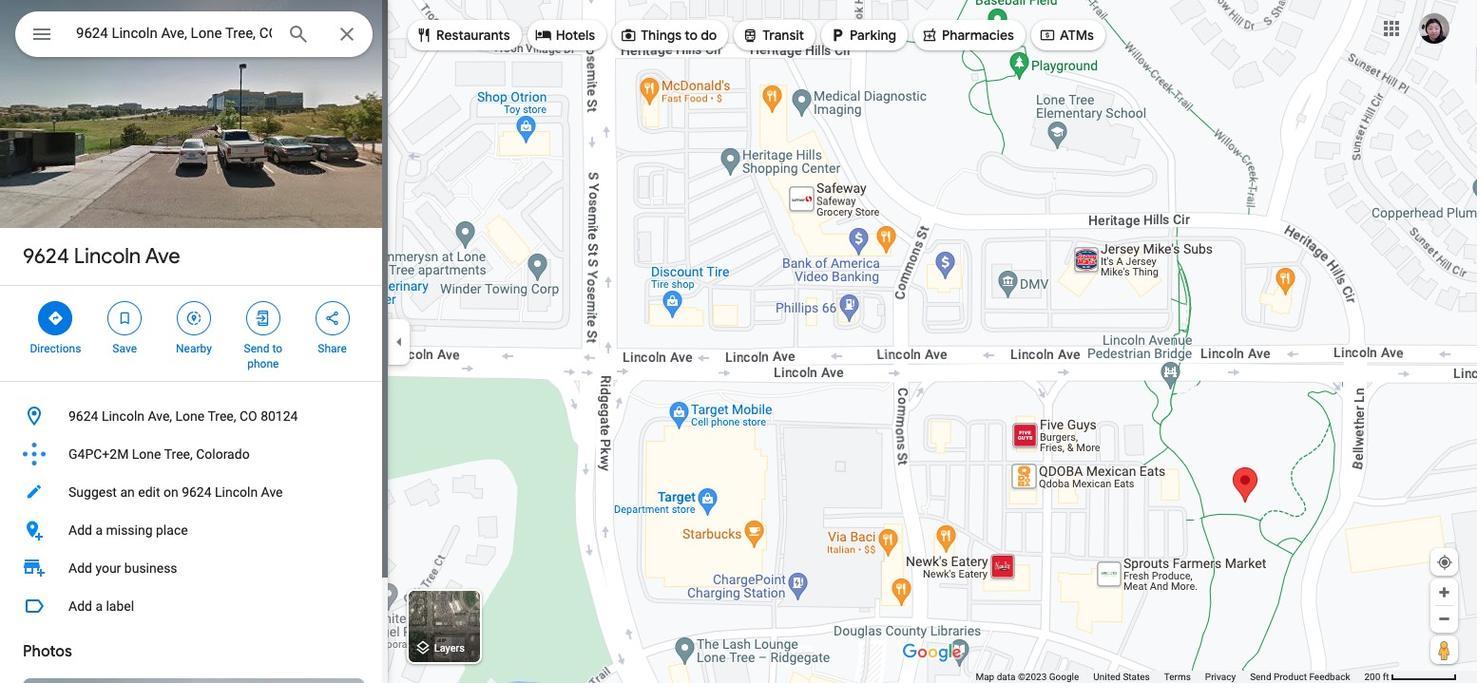 Task type: vqa. For each thing, say whether or not it's contained in the screenshot.
Zoom out map icon
no



Task type: locate. For each thing, give the bounding box(es) containing it.
9624 up g4pc+2m
[[68, 409, 98, 424]]

your
[[95, 561, 121, 576]]

lincoln down colorado
[[215, 485, 258, 500]]

9624 inside button
[[68, 409, 98, 424]]

0 horizontal spatial to
[[272, 342, 282, 356]]

footer containing map data ©2023 google
[[976, 671, 1365, 684]]


[[921, 25, 939, 46]]

200 ft
[[1365, 672, 1390, 683]]

lincoln for ave,
[[102, 409, 145, 424]]

terms
[[1165, 672, 1191, 683]]

add a label
[[68, 599, 134, 614]]

edit
[[138, 485, 160, 500]]

0 vertical spatial lincoln
[[74, 243, 141, 270]]

9624 up 
[[23, 243, 69, 270]]

place
[[156, 523, 188, 538]]

1 horizontal spatial lone
[[176, 409, 205, 424]]

to up the phone
[[272, 342, 282, 356]]

a left missing
[[95, 523, 103, 538]]

1 vertical spatial send
[[1251, 672, 1272, 683]]

1 vertical spatial ave
[[261, 485, 283, 500]]

ave
[[145, 243, 180, 270], [261, 485, 283, 500]]

ave up the actions for 9624 lincoln ave region at left
[[145, 243, 180, 270]]

an
[[120, 485, 135, 500]]

 button
[[15, 11, 68, 61]]

9624 lincoln ave, lone tree, co 80124
[[68, 409, 298, 424]]

2 vertical spatial 9624
[[182, 485, 212, 500]]

3 add from the top
[[68, 599, 92, 614]]

lone inside button
[[176, 409, 205, 424]]

200
[[1365, 672, 1381, 683]]

ave inside suggest an edit on 9624 lincoln ave button
[[261, 485, 283, 500]]

0 horizontal spatial tree,
[[164, 447, 193, 462]]

0 vertical spatial send
[[244, 342, 270, 356]]

add left label
[[68, 599, 92, 614]]

a inside add a label button
[[95, 599, 103, 614]]

2 vertical spatial add
[[68, 599, 92, 614]]

actions for 9624 lincoln ave region
[[0, 286, 388, 381]]

1 horizontal spatial send
[[1251, 672, 1272, 683]]

send for send product feedback
[[1251, 672, 1272, 683]]

0 horizontal spatial lone
[[132, 447, 161, 462]]

tree,
[[208, 409, 236, 424], [164, 447, 193, 462]]

suggest
[[68, 485, 117, 500]]


[[255, 308, 272, 329]]


[[829, 25, 846, 46]]

0 vertical spatial add
[[68, 523, 92, 538]]

send up the phone
[[244, 342, 270, 356]]

to inside send to phone
[[272, 342, 282, 356]]

1 horizontal spatial ave
[[261, 485, 283, 500]]

to left do
[[685, 27, 698, 44]]

lincoln up 
[[74, 243, 141, 270]]

do
[[701, 27, 717, 44]]

restaurants
[[437, 27, 510, 44]]

1 vertical spatial lincoln
[[102, 409, 145, 424]]

feedback
[[1310, 672, 1351, 683]]

terms button
[[1165, 671, 1191, 684]]

show your location image
[[1437, 554, 1454, 572]]

send inside send to phone
[[244, 342, 270, 356]]

0 vertical spatial a
[[95, 523, 103, 538]]

product
[[1274, 672, 1308, 683]]

0 horizontal spatial send
[[244, 342, 270, 356]]

add left 'your'
[[68, 561, 92, 576]]

1 vertical spatial 9624
[[68, 409, 98, 424]]

a for missing
[[95, 523, 103, 538]]

to inside ' things to do'
[[685, 27, 698, 44]]

1 horizontal spatial tree,
[[208, 409, 236, 424]]

tree, left 'co'
[[208, 409, 236, 424]]

9624 lincoln ave main content
[[0, 0, 388, 684]]

to
[[685, 27, 698, 44], [272, 342, 282, 356]]

a for label
[[95, 599, 103, 614]]

add for add a label
[[68, 599, 92, 614]]

add your business
[[68, 561, 177, 576]]

1 horizontal spatial to
[[685, 27, 698, 44]]

 hotels
[[535, 25, 595, 46]]

0 horizontal spatial ave
[[145, 243, 180, 270]]

lincoln inside button
[[102, 409, 145, 424]]

lone
[[176, 409, 205, 424], [132, 447, 161, 462]]

footer
[[976, 671, 1365, 684]]

united states
[[1094, 672, 1150, 683]]

add for add a missing place
[[68, 523, 92, 538]]

lone right "ave,"
[[176, 409, 205, 424]]

show street view coverage image
[[1431, 636, 1459, 665]]

1 add from the top
[[68, 523, 92, 538]]


[[185, 308, 203, 329]]

2 vertical spatial lincoln
[[215, 485, 258, 500]]

1 vertical spatial tree,
[[164, 447, 193, 462]]

1 vertical spatial to
[[272, 342, 282, 356]]

ave,
[[148, 409, 172, 424]]

add down suggest
[[68, 523, 92, 538]]

2 a from the top
[[95, 599, 103, 614]]

 search field
[[15, 11, 373, 61]]

ft
[[1383, 672, 1390, 683]]

data
[[997, 672, 1016, 683]]

1 vertical spatial lone
[[132, 447, 161, 462]]

ave down 80124
[[261, 485, 283, 500]]


[[535, 25, 552, 46]]

missing
[[106, 523, 153, 538]]

transit
[[763, 27, 805, 44]]

None field
[[76, 22, 272, 45]]

map data ©2023 google
[[976, 672, 1080, 683]]

0 vertical spatial 9624
[[23, 243, 69, 270]]

add
[[68, 523, 92, 538], [68, 561, 92, 576], [68, 599, 92, 614]]

9624
[[23, 243, 69, 270], [68, 409, 98, 424], [182, 485, 212, 500]]

a inside add a missing place button
[[95, 523, 103, 538]]

lone up the edit
[[132, 447, 161, 462]]

0 vertical spatial to
[[685, 27, 698, 44]]

1 vertical spatial a
[[95, 599, 103, 614]]

zoom out image
[[1438, 612, 1452, 627]]

g4pc+2m
[[68, 447, 129, 462]]

9624 right on
[[182, 485, 212, 500]]

tree, up suggest an edit on 9624 lincoln ave
[[164, 447, 193, 462]]

 things to do
[[620, 25, 717, 46]]

send left the product
[[1251, 672, 1272, 683]]

a left label
[[95, 599, 103, 614]]

0 vertical spatial lone
[[176, 409, 205, 424]]

lincoln inside button
[[215, 485, 258, 500]]

1 vertical spatial add
[[68, 561, 92, 576]]

send to phone
[[244, 342, 282, 371]]

send
[[244, 342, 270, 356], [1251, 672, 1272, 683]]

1 a from the top
[[95, 523, 103, 538]]

suggest an edit on 9624 lincoln ave button
[[0, 474, 388, 512]]

hotels
[[556, 27, 595, 44]]

2 add from the top
[[68, 561, 92, 576]]

send inside button
[[1251, 672, 1272, 683]]

none field inside 9624 lincoln ave, lone tree, co 80124 field
[[76, 22, 272, 45]]

send product feedback
[[1251, 672, 1351, 683]]

0 vertical spatial tree,
[[208, 409, 236, 424]]

lincoln
[[74, 243, 141, 270], [102, 409, 145, 424], [215, 485, 258, 500]]

 restaurants
[[416, 25, 510, 46]]

lincoln left "ave,"
[[102, 409, 145, 424]]

united states button
[[1094, 671, 1150, 684]]


[[1039, 25, 1056, 46]]

a
[[95, 523, 103, 538], [95, 599, 103, 614]]

co
[[240, 409, 257, 424]]



Task type: describe. For each thing, give the bounding box(es) containing it.
parking
[[850, 27, 897, 44]]


[[116, 308, 133, 329]]

zoom in image
[[1438, 586, 1452, 600]]

9624 for 9624 lincoln ave
[[23, 243, 69, 270]]

send product feedback button
[[1251, 671, 1351, 684]]

tree, inside button
[[208, 409, 236, 424]]

things
[[641, 27, 682, 44]]


[[47, 308, 64, 329]]

on
[[164, 485, 178, 500]]

directions
[[30, 342, 81, 356]]

add a missing place
[[68, 523, 188, 538]]

nearby
[[176, 342, 212, 356]]

 transit
[[742, 25, 805, 46]]

business
[[124, 561, 177, 576]]


[[742, 25, 759, 46]]

save
[[113, 342, 137, 356]]

lone inside button
[[132, 447, 161, 462]]

add a label button
[[0, 588, 388, 626]]

add for add your business
[[68, 561, 92, 576]]

g4pc+2m lone tree, colorado
[[68, 447, 250, 462]]

200 ft button
[[1365, 672, 1458, 683]]

 pharmacies
[[921, 25, 1015, 46]]

privacy
[[1206, 672, 1236, 683]]

9624 inside button
[[182, 485, 212, 500]]


[[416, 25, 433, 46]]

send for send to phone
[[244, 342, 270, 356]]

lincoln for ave
[[74, 243, 141, 270]]

google
[[1050, 672, 1080, 683]]

phone
[[247, 358, 279, 371]]

footer inside google maps element
[[976, 671, 1365, 684]]

9624 Lincoln Ave, Lone Tree, CO 80124 field
[[15, 11, 373, 57]]

layers
[[434, 643, 465, 656]]


[[620, 25, 637, 46]]

80124
[[261, 409, 298, 424]]

g4pc+2m lone tree, colorado button
[[0, 436, 388, 474]]

google account: michele murakami  
(michele.murakami@adept.ai) image
[[1420, 13, 1450, 43]]

 atms
[[1039, 25, 1094, 46]]


[[324, 308, 341, 329]]

collapse side panel image
[[389, 331, 410, 352]]

pharmacies
[[942, 27, 1015, 44]]

9624 lincoln ave
[[23, 243, 180, 270]]

label
[[106, 599, 134, 614]]

photos
[[23, 643, 72, 662]]

suggest an edit on 9624 lincoln ave
[[68, 485, 283, 500]]

united
[[1094, 672, 1121, 683]]

google maps element
[[0, 0, 1478, 684]]

©2023
[[1018, 672, 1047, 683]]

atms
[[1060, 27, 1094, 44]]

0 vertical spatial ave
[[145, 243, 180, 270]]

9624 lincoln ave, lone tree, co 80124 button
[[0, 398, 388, 436]]

add a missing place button
[[0, 512, 388, 550]]

states
[[1124, 672, 1150, 683]]

map
[[976, 672, 995, 683]]

tree, inside button
[[164, 447, 193, 462]]

share
[[318, 342, 347, 356]]


[[30, 21, 53, 48]]

add your business link
[[0, 550, 388, 588]]

colorado
[[196, 447, 250, 462]]

privacy button
[[1206, 671, 1236, 684]]

9624 for 9624 lincoln ave, lone tree, co 80124
[[68, 409, 98, 424]]

 parking
[[829, 25, 897, 46]]



